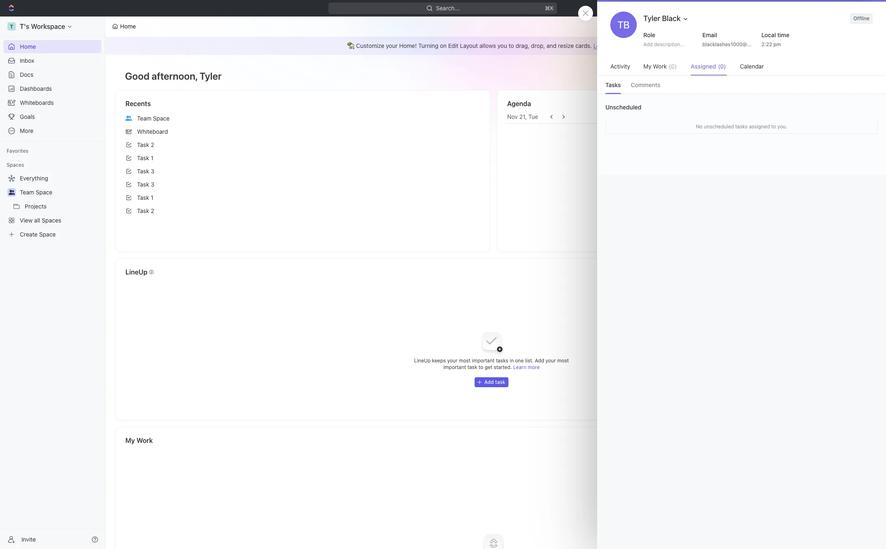 Task type: locate. For each thing, give the bounding box(es) containing it.
tasks left assigned
[[736, 123, 748, 130]]

(0)
[[669, 63, 677, 70], [718, 63, 726, 70]]

4 task from the top
[[137, 181, 149, 188]]

tyler up role
[[644, 14, 661, 23]]

user group image
[[8, 190, 15, 195]]

your right keeps
[[447, 358, 458, 364]]

2 3 from the top
[[151, 181, 154, 188]]

1 horizontal spatial team space link
[[122, 112, 484, 125]]

0 horizontal spatial important
[[444, 364, 466, 370]]

2 horizontal spatial add
[[644, 41, 653, 47]]

1 vertical spatial lineup
[[414, 358, 431, 364]]

2 2 from the top
[[151, 207, 154, 214]]

1 3 from the top
[[151, 168, 154, 175]]

0 horizontal spatial to
[[479, 364, 484, 370]]

tasks up started.
[[496, 358, 509, 364]]

user group image
[[126, 116, 132, 121]]

0 vertical spatial more
[[610, 42, 624, 49]]

2 task 3 from the top
[[137, 181, 154, 188]]

space
[[153, 115, 170, 122], [36, 189, 52, 196], [39, 231, 56, 238]]

local
[[762, 31, 776, 38]]

1 horizontal spatial work
[[653, 63, 667, 70]]

0 horizontal spatial (0)
[[669, 63, 677, 70]]

keeps
[[432, 358, 446, 364]]

add down the get
[[485, 379, 494, 385]]

0 vertical spatial ‎task
[[137, 194, 149, 201]]

home
[[120, 23, 136, 30], [20, 43, 36, 50]]

2 inside task 2 link
[[151, 141, 154, 148]]

1 horizontal spatial tasks
[[736, 123, 748, 130]]

0 vertical spatial task 3
[[137, 168, 154, 175]]

pm
[[774, 41, 782, 47]]

create space
[[20, 231, 56, 238]]

lineup for lineup
[[126, 268, 147, 276]]

0 vertical spatial team
[[137, 115, 151, 122]]

1 vertical spatial add
[[535, 358, 544, 364]]

‎task for ‎task 1
[[137, 194, 149, 201]]

view
[[20, 217, 33, 224]]

1 vertical spatial to
[[772, 123, 776, 130]]

1 2 from the top
[[151, 141, 154, 148]]

(0) right assigned
[[718, 63, 726, 70]]

whiteboard
[[137, 128, 168, 135]]

to inside lineup keeps your most important tasks in one list. add your most important task to get started.
[[479, 364, 484, 370]]

2 horizontal spatial your
[[546, 358, 556, 364]]

2 vertical spatial add
[[485, 379, 494, 385]]

manage
[[835, 23, 857, 30]]

add down role
[[644, 41, 653, 47]]

task 2
[[137, 141, 154, 148]]

most right keeps
[[459, 358, 471, 364]]

one
[[515, 358, 524, 364]]

lineup keeps your most important tasks in one list. add your most important task to get started.
[[414, 358, 569, 370]]

0 vertical spatial add
[[644, 41, 653, 47]]

1 down task 2
[[151, 154, 153, 161]]

(0) down description...
[[669, 63, 677, 70]]

task up task 1 on the top left of page
[[137, 141, 149, 148]]

team space
[[137, 115, 170, 122], [20, 189, 52, 196]]

team space up projects
[[20, 189, 52, 196]]

nov
[[507, 113, 518, 120]]

1 vertical spatial home
[[20, 43, 36, 50]]

task down started.
[[495, 379, 506, 385]]

0 vertical spatial work
[[653, 63, 667, 70]]

home inside sidebar navigation
[[20, 43, 36, 50]]

0 vertical spatial tyler
[[644, 14, 661, 23]]

1 vertical spatial spaces
[[42, 217, 61, 224]]

learn more link
[[594, 42, 624, 49], [514, 364, 540, 370]]

1 vertical spatial my
[[126, 437, 135, 444]]

t
[[10, 23, 13, 30]]

2 down ‎task 1
[[151, 207, 154, 214]]

1 vertical spatial 1
[[151, 194, 153, 201]]

to left the you.
[[772, 123, 776, 130]]

0 horizontal spatial team space
[[20, 189, 52, 196]]

0 vertical spatial learn
[[594, 42, 609, 49]]

1 vertical spatial team space link
[[20, 186, 100, 199]]

0 horizontal spatial tasks
[[496, 358, 509, 364]]

tree containing everything
[[3, 172, 102, 241]]

2 vertical spatial to
[[479, 364, 484, 370]]

1 inside task 1 "link"
[[151, 154, 153, 161]]

sidebar navigation
[[0, 17, 107, 549]]

spaces up create space link
[[42, 217, 61, 224]]

1 most from the left
[[459, 358, 471, 364]]

create space link
[[3, 228, 100, 241]]

team space link up task 2 link
[[122, 112, 484, 125]]

3 down task 1 on the top left of page
[[151, 168, 154, 175]]

docs link
[[3, 68, 102, 81]]

1 horizontal spatial my
[[644, 63, 652, 70]]

add task
[[485, 379, 506, 385]]

learn
[[594, 42, 609, 49], [514, 364, 527, 370]]

0 vertical spatial home
[[120, 23, 136, 30]]

inbox link
[[3, 54, 102, 67]]

1 vertical spatial work
[[137, 437, 153, 444]]

team space up whiteboard
[[137, 115, 170, 122]]

task 3 link
[[122, 165, 484, 178], [122, 178, 484, 191]]

unscheduled
[[704, 123, 734, 130]]

0 vertical spatial to
[[509, 42, 514, 49]]

1 horizontal spatial team space
[[137, 115, 170, 122]]

1 vertical spatial 3
[[151, 181, 154, 188]]

2 ‎task from the top
[[137, 207, 149, 214]]

important
[[472, 358, 495, 364], [444, 364, 466, 370]]

2 task from the top
[[137, 154, 149, 161]]

0 vertical spatial team space link
[[122, 112, 484, 125]]

learn down one at the bottom
[[514, 364, 527, 370]]

search...
[[436, 5, 460, 12]]

task
[[137, 141, 149, 148], [137, 154, 149, 161], [137, 168, 149, 175], [137, 181, 149, 188]]

role
[[644, 31, 656, 38]]

0 horizontal spatial my
[[126, 437, 135, 444]]

home!
[[399, 42, 417, 49]]

add right list.
[[535, 358, 544, 364]]

my work (0)
[[644, 63, 677, 70]]

task inside button
[[495, 379, 506, 385]]

spaces
[[7, 162, 24, 168], [42, 217, 61, 224]]

0 horizontal spatial team
[[20, 189, 34, 196]]

1 horizontal spatial (0)
[[718, 63, 726, 70]]

team right user group icon
[[137, 115, 151, 122]]

learn more link up activity
[[594, 42, 624, 49]]

task for task 2 link
[[137, 141, 149, 148]]

tree inside sidebar navigation
[[3, 172, 102, 241]]

1 vertical spatial learn more link
[[514, 364, 540, 370]]

to right you
[[509, 42, 514, 49]]

lineup inside lineup keeps your most important tasks in one list. add your most important task to get started.
[[414, 358, 431, 364]]

1 for task 1
[[151, 154, 153, 161]]

2 (0) from the left
[[718, 63, 726, 70]]

t's workspace
[[20, 23, 65, 30]]

3 for second task 3 "link" from the top
[[151, 181, 154, 188]]

0 vertical spatial lineup
[[126, 268, 147, 276]]

1 horizontal spatial your
[[447, 358, 458, 364]]

task inside lineup keeps your most important tasks in one list. add your most important task to get started.
[[468, 364, 478, 370]]

1 horizontal spatial most
[[558, 358, 569, 364]]

0 horizontal spatial task
[[468, 364, 478, 370]]

space down everything 'link'
[[36, 189, 52, 196]]

1 1 from the top
[[151, 154, 153, 161]]

0 vertical spatial team space
[[137, 115, 170, 122]]

unscheduled
[[606, 103, 642, 110]]

task 3 link down task 1 "link"
[[122, 178, 484, 191]]

view all spaces link
[[3, 214, 100, 227]]

your for keeps
[[447, 358, 458, 364]]

1 up "‎task 2"
[[151, 194, 153, 201]]

task 3 link down task 2 link
[[122, 165, 484, 178]]

lineup
[[126, 268, 147, 276], [414, 358, 431, 364]]

1 horizontal spatial task
[[495, 379, 506, 385]]

3 up ‎task 1
[[151, 181, 154, 188]]

task
[[468, 364, 478, 370], [495, 379, 506, 385]]

1 vertical spatial space
[[36, 189, 52, 196]]

work for my work (0)
[[653, 63, 667, 70]]

0 vertical spatial task
[[468, 364, 478, 370]]

0 vertical spatial learn more link
[[594, 42, 624, 49]]

spaces down favorites button
[[7, 162, 24, 168]]

spaces inside tree
[[42, 217, 61, 224]]

‎task 2 link
[[122, 204, 484, 218]]

1 horizontal spatial lineup
[[414, 358, 431, 364]]

1 ‎task from the top
[[137, 194, 149, 201]]

more up activity
[[610, 42, 624, 49]]

afternoon,
[[152, 70, 198, 82]]

0 vertical spatial 3
[[151, 168, 154, 175]]

no
[[696, 123, 703, 130]]

learn right cards.
[[594, 42, 609, 49]]

good
[[125, 70, 150, 82]]

on
[[440, 42, 447, 49]]

1 horizontal spatial learn more link
[[594, 42, 624, 49]]

more
[[610, 42, 624, 49], [528, 364, 540, 370]]

task for task 1 "link"
[[137, 154, 149, 161]]

important down keeps
[[444, 364, 466, 370]]

upgrade
[[785, 5, 809, 12]]

team space link up projects link
[[20, 186, 100, 199]]

0 horizontal spatial add
[[485, 379, 494, 385]]

‎task down ‎task 1
[[137, 207, 149, 214]]

tree
[[3, 172, 102, 241]]

tyler right 'afternoon,'
[[200, 70, 222, 82]]

1
[[151, 154, 153, 161], [151, 194, 153, 201]]

task left the get
[[468, 364, 478, 370]]

tb
[[618, 19, 630, 31]]

1 task 3 from the top
[[137, 168, 154, 175]]

1 vertical spatial task
[[495, 379, 506, 385]]

‎task
[[137, 194, 149, 201], [137, 207, 149, 214]]

started.
[[494, 364, 512, 370]]

tasks
[[606, 81, 621, 88]]

1 vertical spatial team space
[[20, 189, 52, 196]]

space up whiteboard
[[153, 115, 170, 122]]

1 (0) from the left
[[669, 63, 677, 70]]

task 3 up ‎task 1
[[137, 181, 154, 188]]

1 horizontal spatial add
[[535, 358, 544, 364]]

0 horizontal spatial tyler
[[200, 70, 222, 82]]

tasks inside lineup keeps your most important tasks in one list. add your most important task to get started.
[[496, 358, 509, 364]]

task 3
[[137, 168, 154, 175], [137, 181, 154, 188]]

1 for ‎task 1
[[151, 194, 153, 201]]

resize
[[558, 42, 574, 49]]

1 horizontal spatial spaces
[[42, 217, 61, 224]]

task down task 2
[[137, 154, 149, 161]]

0 horizontal spatial learn more link
[[514, 364, 540, 370]]

assigned
[[691, 63, 716, 70]]

important up the get
[[472, 358, 495, 364]]

inbox
[[20, 57, 34, 64]]

add description... button
[[640, 40, 695, 50]]

task 3 down task 1 on the top left of page
[[137, 168, 154, 175]]

0 vertical spatial 1
[[151, 154, 153, 161]]

0 vertical spatial 2
[[151, 141, 154, 148]]

1 vertical spatial 2
[[151, 207, 154, 214]]

3 task from the top
[[137, 168, 149, 175]]

2 vertical spatial space
[[39, 231, 56, 238]]

learn more link down list.
[[514, 364, 540, 370]]

add inside role add description...
[[644, 41, 653, 47]]

add task button
[[475, 377, 509, 387]]

description...
[[654, 41, 685, 47]]

space down view all spaces link
[[39, 231, 56, 238]]

0 horizontal spatial learn
[[514, 364, 527, 370]]

1 vertical spatial more
[[528, 364, 540, 370]]

0 vertical spatial my
[[644, 63, 652, 70]]

2 inside ‎task 2 link
[[151, 207, 154, 214]]

‎task up "‎task 2"
[[137, 194, 149, 201]]

task 3 for 1st task 3 "link"
[[137, 168, 154, 175]]

most right list.
[[558, 358, 569, 364]]

team right user group image
[[20, 189, 34, 196]]

0 horizontal spatial your
[[386, 42, 398, 49]]

2 down whiteboard
[[151, 141, 154, 148]]

0 vertical spatial space
[[153, 115, 170, 122]]

manage cards button
[[830, 20, 879, 33]]

add inside lineup keeps your most important tasks in one list. add your most important task to get started.
[[535, 358, 544, 364]]

0 horizontal spatial home
[[20, 43, 36, 50]]

1 vertical spatial team
[[20, 189, 34, 196]]

assigned
[[749, 123, 770, 130]]

view all spaces
[[20, 217, 61, 224]]

1 vertical spatial important
[[444, 364, 466, 370]]

1 task from the top
[[137, 141, 149, 148]]

more down list.
[[528, 364, 540, 370]]

‎task for ‎task 2
[[137, 207, 149, 214]]

1 vertical spatial task 3
[[137, 181, 154, 188]]

0 vertical spatial tasks
[[736, 123, 748, 130]]

0 horizontal spatial most
[[459, 358, 471, 364]]

task up ‎task 1
[[137, 181, 149, 188]]

1 vertical spatial tasks
[[496, 358, 509, 364]]

your left home!
[[386, 42, 398, 49]]

0 horizontal spatial spaces
[[7, 162, 24, 168]]

2 1 from the top
[[151, 194, 153, 201]]

0 horizontal spatial lineup
[[126, 268, 147, 276]]

1 horizontal spatial learn
[[594, 42, 609, 49]]

to left the get
[[479, 364, 484, 370]]

1 vertical spatial ‎task
[[137, 207, 149, 214]]

1 inside ‎task 1 link
[[151, 194, 153, 201]]

drag,
[[516, 42, 530, 49]]

everything link
[[3, 172, 100, 185]]

work
[[653, 63, 667, 70], [137, 437, 153, 444]]

task down task 1 on the top left of page
[[137, 168, 149, 175]]

0 horizontal spatial work
[[137, 437, 153, 444]]

your right list.
[[546, 358, 556, 364]]

docs
[[20, 71, 33, 78]]

0 vertical spatial important
[[472, 358, 495, 364]]



Task type: vqa. For each thing, say whether or not it's contained in the screenshot.
Learn
yes



Task type: describe. For each thing, give the bounding box(es) containing it.
you
[[498, 42, 507, 49]]

more button
[[3, 124, 102, 138]]

3 for 1st task 3 "link"
[[151, 168, 154, 175]]

1 vertical spatial tyler
[[200, 70, 222, 82]]

my work
[[126, 437, 153, 444]]

tue
[[529, 113, 538, 120]]

assigned (0)
[[691, 63, 726, 70]]

t's workspace, , element
[[7, 22, 16, 31]]

add inside button
[[485, 379, 494, 385]]

comments
[[631, 81, 661, 88]]

team inside sidebar navigation
[[20, 189, 34, 196]]

email blacklashes1000@gmail.com
[[703, 31, 772, 47]]

agenda
[[507, 100, 531, 107]]

favorites
[[7, 148, 28, 154]]

🏡 customize your home! turning on edit layout allows you to drag, drop, and resize cards. learn more
[[347, 42, 624, 49]]

task 1
[[137, 154, 153, 161]]

customize
[[356, 42, 385, 49]]

1 horizontal spatial more
[[610, 42, 624, 49]]

nov 21, tue
[[507, 113, 538, 120]]

2 for task 2
[[151, 141, 154, 148]]

‎task 2
[[137, 207, 154, 214]]

2 horizontal spatial to
[[772, 123, 776, 130]]

invite
[[21, 536, 36, 543]]

more
[[20, 127, 33, 134]]

all
[[34, 217, 40, 224]]

1 horizontal spatial to
[[509, 42, 514, 49]]

2 for ‎task 2
[[151, 207, 154, 214]]

learn more link for lineup keeps your most important tasks in one list. add your most important task to get started.
[[514, 364, 540, 370]]

task 1 link
[[122, 152, 484, 165]]

your for customize
[[386, 42, 398, 49]]

1 horizontal spatial home
[[120, 23, 136, 30]]

1 horizontal spatial team
[[137, 115, 151, 122]]

learn more
[[514, 364, 540, 370]]

get
[[485, 364, 493, 370]]

0 horizontal spatial more
[[528, 364, 540, 370]]

goals link
[[3, 110, 102, 123]]

work for my work
[[137, 437, 153, 444]]

and
[[547, 42, 557, 49]]

everything
[[20, 175, 48, 182]]

add task button
[[475, 377, 509, 387]]

projects
[[25, 203, 47, 210]]

t's
[[20, 23, 29, 30]]

task for 1st task 3 "link"
[[137, 168, 149, 175]]

🏡
[[347, 42, 355, 49]]

new button
[[816, 2, 845, 15]]

task for second task 3 "link" from the top
[[137, 181, 149, 188]]

0 horizontal spatial team space link
[[20, 186, 100, 199]]

0 vertical spatial spaces
[[7, 162, 24, 168]]

projects link
[[25, 200, 100, 213]]

1 task 3 link from the top
[[122, 165, 484, 178]]

role add description...
[[644, 31, 685, 47]]

‎task 1
[[137, 194, 153, 201]]

turning
[[419, 42, 439, 49]]

upgrade link
[[774, 2, 813, 14]]

task 3 for second task 3 "link" from the top
[[137, 181, 154, 188]]

team space inside tree
[[20, 189, 52, 196]]

manage cards
[[835, 23, 874, 30]]

dashboards link
[[3, 82, 102, 95]]

edit
[[448, 42, 459, 49]]

email
[[703, 31, 718, 38]]

task 2 link
[[122, 138, 484, 152]]

home link
[[3, 40, 102, 53]]

my for my work
[[126, 437, 135, 444]]

2 task 3 link from the top
[[122, 178, 484, 191]]

offline
[[854, 15, 870, 21]]

new
[[828, 5, 840, 12]]

in
[[510, 358, 514, 364]]

1 horizontal spatial important
[[472, 358, 495, 364]]

tyler black
[[644, 14, 681, 23]]

cards.
[[576, 42, 592, 49]]

learn more link for 🏡 customize your home! turning on edit layout allows you to drag, drop, and resize cards.
[[594, 42, 624, 49]]

goals
[[20, 113, 35, 120]]

create
[[20, 231, 38, 238]]

1 vertical spatial learn
[[514, 364, 527, 370]]

⌘k
[[545, 5, 554, 12]]

calendar
[[740, 63, 764, 70]]

list.
[[525, 358, 534, 364]]

black
[[662, 14, 681, 23]]

2 most from the left
[[558, 358, 569, 364]]

workspace
[[31, 23, 65, 30]]

nov 21, tue button
[[507, 113, 538, 120]]

favorites button
[[3, 146, 32, 156]]

whiteboards link
[[3, 96, 102, 109]]

1 horizontal spatial tyler
[[644, 14, 661, 23]]

time
[[778, 31, 790, 38]]

no unscheduled tasks assigned to you.
[[696, 123, 788, 130]]

dashboards
[[20, 85, 52, 92]]

you.
[[778, 123, 788, 130]]

blacklashes1000@gmail.com
[[703, 41, 772, 47]]

21,
[[520, 113, 527, 120]]

2:22
[[762, 41, 773, 47]]

layout
[[460, 42, 478, 49]]

cards
[[858, 23, 874, 30]]

‎task 1 link
[[122, 191, 484, 204]]

activity
[[611, 63, 631, 70]]

lineup for lineup keeps your most important tasks in one list. add your most important task to get started.
[[414, 358, 431, 364]]

whiteboards
[[20, 99, 54, 106]]

my for my work (0)
[[644, 63, 652, 70]]

good afternoon, tyler
[[125, 70, 222, 82]]

drop,
[[531, 42, 545, 49]]



